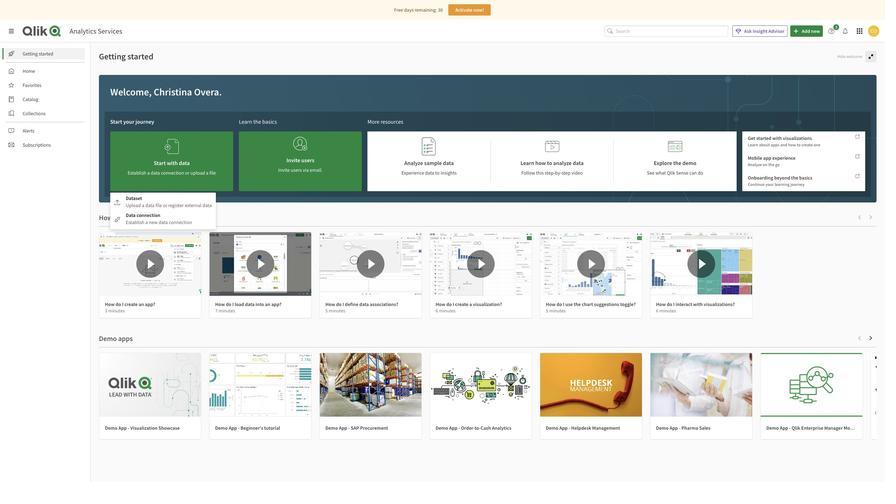 Task type: locate. For each thing, give the bounding box(es) containing it.
establish up dataset
[[128, 170, 146, 176]]

1 vertical spatial basics
[[800, 175, 813, 181]]

how do i use the chart suggestions toggle? 5 minutes
[[546, 301, 636, 314]]

a inside dataset upload a data file or register external data
[[142, 202, 144, 209]]

2 vertical spatial connection
[[169, 219, 192, 225]]

tutorial
[[264, 425, 280, 431]]

with up the 'apps'
[[773, 135, 782, 141]]

do inside how do i create a visualization? 6 minutes
[[447, 301, 452, 308]]

or inside start with data establish a data connection or upload a file
[[185, 170, 190, 176]]

by-
[[555, 170, 562, 176]]

5 how from the left
[[546, 301, 556, 308]]

1 6 from the left
[[436, 308, 438, 314]]

2 how from the left
[[215, 301, 225, 308]]

6 inside how do i create a visualization? 6 minutes
[[436, 308, 438, 314]]

how up this
[[536, 159, 546, 167]]

minutes for how do i create an app?
[[108, 308, 125, 314]]

dataset
[[126, 195, 142, 201]]

how do i load data into an app? image
[[210, 232, 311, 296]]

create inside get started with visualizations learn about apps and how to create one
[[802, 142, 813, 147]]

getting inside the welcome, christina overa. main content
[[99, 51, 126, 62]]

do for how do i use the chart suggestions toggle?
[[557, 301, 562, 308]]

1 horizontal spatial or
[[185, 170, 190, 176]]

6 how from the left
[[657, 301, 666, 308]]

6 - from the left
[[679, 425, 681, 431]]

a inside data connection establish a new data connection
[[145, 219, 148, 225]]

analytics right the cash
[[492, 425, 512, 431]]

5 minutes from the left
[[550, 308, 566, 314]]

2 horizontal spatial with
[[773, 135, 782, 141]]

i inside how do i use the chart suggestions toggle? 5 minutes
[[563, 301, 565, 308]]

app for pharma
[[670, 425, 678, 431]]

start for your
[[110, 118, 122, 125]]

0 horizontal spatial getting
[[23, 51, 38, 57]]

continue
[[748, 182, 765, 187]]

create inside how do i create a visualization? 6 minutes
[[455, 301, 469, 308]]

i inside how do i create a visualization? 6 minutes
[[453, 301, 455, 308]]

0 vertical spatial qlik
[[667, 170, 676, 176]]

welcome,
[[110, 86, 152, 98]]

demo app - visualization showcase image
[[99, 353, 201, 417]]

4 how from the left
[[436, 301, 446, 308]]

with inside how do i interact with visualizations? 6 minutes
[[694, 301, 703, 308]]

how inside how do i use the chart suggestions toggle? 5 minutes
[[546, 301, 556, 308]]

chart
[[582, 301, 593, 308]]

learn inside get started with visualizations learn about apps and how to create one
[[748, 142, 759, 147]]

- left pharma
[[679, 425, 681, 431]]

now!
[[474, 7, 484, 13]]

how do i create a visualization? image
[[430, 232, 532, 296]]

analyze
[[405, 159, 423, 167], [748, 162, 762, 167]]

how right the and
[[789, 142, 797, 147]]

interact
[[676, 301, 693, 308]]

1 horizontal spatial app?
[[271, 301, 282, 308]]

how
[[789, 142, 797, 147], [536, 159, 546, 167]]

a
[[147, 170, 150, 176], [206, 170, 209, 176], [142, 202, 144, 209], [145, 219, 148, 225], [470, 301, 472, 308]]

app left pharma
[[670, 425, 678, 431]]

1 horizontal spatial start
[[154, 159, 166, 167]]

menu containing dataset
[[110, 193, 216, 229]]

1 horizontal spatial basics
[[800, 175, 813, 181]]

- left visualization
[[128, 425, 129, 431]]

0 horizontal spatial 6
[[436, 308, 438, 314]]

1 vertical spatial file
[[156, 202, 162, 209]]

demo for demo app - order-to-cash analytics
[[436, 425, 448, 431]]

connection left upload
[[161, 170, 184, 176]]

or inside dataset upload a data file or register external data
[[163, 202, 167, 209]]

4 - from the left
[[459, 425, 460, 431]]

2 minutes from the left
[[219, 308, 235, 314]]

how inside how do i define data associations? 5 minutes
[[326, 301, 335, 308]]

app left enterprise
[[780, 425, 789, 431]]

demo app - order-to-cash analytics image
[[430, 353, 532, 417]]

qlik
[[667, 170, 676, 176], [792, 425, 801, 431]]

sap
[[351, 425, 359, 431]]

1 demo from the left
[[105, 425, 118, 431]]

app? inside how do i create an app? 3 minutes
[[145, 301, 155, 308]]

1 vertical spatial invite
[[278, 167, 290, 173]]

how inside how do i create a visualization? 6 minutes
[[436, 301, 446, 308]]

6 minutes from the left
[[660, 308, 676, 314]]

2 vertical spatial learn
[[521, 159, 535, 167]]

analyze down "mobile"
[[748, 162, 762, 167]]

basics inside the onboarding beyond the basics continue your learning journey
[[800, 175, 813, 181]]

started
[[39, 51, 53, 57], [128, 51, 154, 62], [757, 135, 772, 141]]

file inside dataset upload a data file or register external data
[[156, 202, 162, 209]]

create inside how do i create an app? 3 minutes
[[125, 301, 138, 308]]

qlik right what
[[667, 170, 676, 176]]

associations?
[[370, 301, 398, 308]]

minutes
[[108, 308, 125, 314], [219, 308, 235, 314], [329, 308, 346, 314], [439, 308, 456, 314], [550, 308, 566, 314], [660, 308, 676, 314]]

a inside how do i create a visualization? 6 minutes
[[470, 301, 472, 308]]

how inside how do i interact with visualizations? 6 minutes
[[657, 301, 666, 308]]

1 vertical spatial start
[[154, 159, 166, 167]]

app? inside how do i load data into an app? 7 minutes
[[271, 301, 282, 308]]

5 i from the left
[[563, 301, 565, 308]]

1 how from the left
[[105, 301, 115, 308]]

monitoring
[[844, 425, 868, 431]]

1 horizontal spatial file
[[210, 170, 216, 176]]

how for how do i create a visualization?
[[436, 301, 446, 308]]

minutes inside how do i interact with visualizations? 6 minutes
[[660, 308, 676, 314]]

0 vertical spatial file
[[210, 170, 216, 176]]

i inside how do i interact with visualizations? 6 minutes
[[674, 301, 675, 308]]

how for how do i create an app?
[[105, 301, 115, 308]]

navigation pane element
[[0, 45, 90, 153]]

1 horizontal spatial an
[[265, 301, 271, 308]]

users
[[302, 157, 315, 164], [291, 167, 302, 173]]

do for how do i interact with visualizations?
[[667, 301, 673, 308]]

your down onboarding
[[766, 182, 774, 187]]

mobile app experience analyze on the go
[[748, 155, 796, 167]]

1 app? from the left
[[145, 301, 155, 308]]

analytics left services
[[70, 27, 96, 35]]

2 vertical spatial to
[[436, 170, 440, 176]]

beyond
[[775, 175, 791, 181]]

start for with
[[154, 159, 166, 167]]

with inside start with data establish a data connection or upload a file
[[167, 159, 178, 167]]

0 horizontal spatial or
[[163, 202, 167, 209]]

invite
[[287, 157, 300, 164], [278, 167, 290, 173]]

connection up new
[[137, 212, 160, 218]]

minutes for how do i define data associations?
[[329, 308, 346, 314]]

do for how do i define data associations?
[[336, 301, 342, 308]]

7 demo from the left
[[767, 425, 779, 431]]

activate
[[456, 7, 473, 13]]

your down welcome,
[[123, 118, 135, 125]]

dem
[[877, 425, 886, 431]]

0 horizontal spatial create
[[125, 301, 138, 308]]

0 horizontal spatial start
[[110, 118, 122, 125]]

0 vertical spatial connection
[[161, 170, 184, 176]]

7 app from the left
[[780, 425, 789, 431]]

2 6 from the left
[[657, 308, 659, 314]]

1 vertical spatial users
[[291, 167, 302, 173]]

procurement
[[360, 425, 388, 431]]

demo app - qlik enterprise manager monitoring demo image
[[761, 353, 863, 417]]

file up data connection establish a new data connection
[[156, 202, 162, 209]]

1 - from the left
[[128, 425, 129, 431]]

0 vertical spatial how
[[789, 142, 797, 147]]

explore the demo see what qlik sense can do
[[647, 159, 704, 176]]

demo for demo app - visualization showcase
[[105, 425, 118, 431]]

with right interact
[[694, 301, 703, 308]]

app left helpdesk
[[560, 425, 568, 431]]

0 vertical spatial your
[[123, 118, 135, 125]]

minutes right 7
[[219, 308, 235, 314]]

4 i from the left
[[453, 301, 455, 308]]

app for helpdesk
[[560, 425, 568, 431]]

3 i from the left
[[343, 301, 344, 308]]

start inside start with data establish a data connection or upload a file
[[154, 159, 166, 167]]

users up via
[[302, 157, 315, 164]]

insights
[[441, 170, 457, 176]]

0 vertical spatial journey
[[136, 118, 154, 125]]

1 vertical spatial your
[[766, 182, 774, 187]]

0 horizontal spatial to
[[436, 170, 440, 176]]

5 demo from the left
[[546, 425, 559, 431]]

- for beginner's
[[238, 425, 240, 431]]

- left sap
[[348, 425, 350, 431]]

getting up home
[[23, 51, 38, 57]]

2 demo from the left
[[215, 425, 228, 431]]

3 - from the left
[[348, 425, 350, 431]]

your
[[123, 118, 135, 125], [766, 182, 774, 187]]

0 horizontal spatial your
[[123, 118, 135, 125]]

demo
[[105, 425, 118, 431], [215, 425, 228, 431], [326, 425, 338, 431], [436, 425, 448, 431], [546, 425, 559, 431], [657, 425, 669, 431], [767, 425, 779, 431], [869, 425, 881, 431]]

demo app - helpdesk management image
[[541, 353, 642, 417]]

demo app - beginner's tutorial image
[[210, 353, 311, 417]]

do inside how do i interact with visualizations? 6 minutes
[[667, 301, 673, 308]]

2 horizontal spatial started
[[757, 135, 772, 141]]

minutes inside how do i define data associations? 5 minutes
[[329, 308, 346, 314]]

i for how do i interact with visualizations?
[[674, 301, 675, 308]]

data
[[179, 159, 190, 167], [443, 159, 454, 167], [573, 159, 584, 167], [151, 170, 160, 176], [425, 170, 435, 176], [145, 202, 155, 209], [203, 202, 212, 209], [159, 219, 168, 225], [245, 301, 255, 308], [360, 301, 369, 308]]

onboarding beyond the basics continue your learning journey
[[748, 175, 813, 187]]

journey
[[136, 118, 154, 125], [791, 182, 805, 187]]

1 vertical spatial learn
[[748, 142, 759, 147]]

more
[[368, 118, 380, 125]]

start down start with data image
[[154, 159, 166, 167]]

video
[[572, 170, 583, 176]]

0 horizontal spatial getting started
[[23, 51, 53, 57]]

2 horizontal spatial learn
[[748, 142, 759, 147]]

0 vertical spatial or
[[185, 170, 190, 176]]

3 minutes from the left
[[329, 308, 346, 314]]

how do i create an app? element
[[105, 301, 155, 308]]

1 i from the left
[[122, 301, 124, 308]]

invite users image
[[294, 134, 308, 153]]

do inside how do i define data associations? 5 minutes
[[336, 301, 342, 308]]

app left sap
[[339, 425, 347, 431]]

0 horizontal spatial basics
[[262, 118, 277, 125]]

learn inside learn how to analyze data follow this step-by-step video
[[521, 159, 535, 167]]

0 vertical spatial analytics
[[70, 27, 96, 35]]

analytics services element
[[70, 27, 122, 35]]

2 i from the left
[[232, 301, 234, 308]]

6 for how do i create a visualization?
[[436, 308, 438, 314]]

qlik inside explore the demo see what qlik sense can do
[[667, 170, 676, 176]]

3 how from the left
[[326, 301, 335, 308]]

- left enterprise
[[790, 425, 791, 431]]

1 horizontal spatial to
[[547, 159, 552, 167]]

start with data image
[[165, 137, 179, 156]]

0 horizontal spatial an
[[139, 301, 144, 308]]

get started with visualizations learn about apps and how to create one
[[748, 135, 821, 147]]

app left visualization
[[118, 425, 127, 431]]

getting started inside the welcome, christina overa. main content
[[99, 51, 154, 62]]

how do i define data associations? element
[[326, 301, 398, 308]]

minutes down use
[[550, 308, 566, 314]]

- for sap
[[348, 425, 350, 431]]

2 5 from the left
[[546, 308, 549, 314]]

connection down register on the left of the page
[[169, 219, 192, 225]]

to down 'sample'
[[436, 170, 440, 176]]

minutes down interact
[[660, 308, 676, 314]]

0 vertical spatial establish
[[128, 170, 146, 176]]

minutes down define
[[329, 308, 346, 314]]

data inside how do i define data associations? 5 minutes
[[360, 301, 369, 308]]

6 i from the left
[[674, 301, 675, 308]]

with inside get started with visualizations learn about apps and how to create one
[[773, 135, 782, 141]]

0 horizontal spatial learn
[[239, 118, 252, 125]]

collections link
[[6, 108, 85, 119]]

connection for data
[[161, 170, 184, 176]]

1 vertical spatial establish
[[126, 219, 145, 225]]

manager
[[825, 425, 843, 431]]

file right upload
[[210, 170, 216, 176]]

1 horizontal spatial with
[[694, 301, 703, 308]]

getting started down services
[[99, 51, 154, 62]]

suggestions
[[594, 301, 620, 308]]

0 vertical spatial with
[[773, 135, 782, 141]]

1 horizontal spatial started
[[128, 51, 154, 62]]

1 vertical spatial analytics
[[492, 425, 512, 431]]

7 - from the left
[[790, 425, 791, 431]]

2 - from the left
[[238, 425, 240, 431]]

1 horizontal spatial analytics
[[492, 425, 512, 431]]

demo for demo app - beginner's tutorial
[[215, 425, 228, 431]]

step-
[[545, 170, 555, 176]]

6 demo from the left
[[657, 425, 669, 431]]

start down welcome,
[[110, 118, 122, 125]]

start with data establish a data connection or upload a file
[[128, 159, 216, 176]]

0 horizontal spatial started
[[39, 51, 53, 57]]

i inside how do i load data into an app? 7 minutes
[[232, 301, 234, 308]]

i for how do i load data into an app?
[[232, 301, 234, 308]]

users left via
[[291, 167, 302, 173]]

do
[[698, 170, 704, 176], [116, 301, 121, 308], [226, 301, 231, 308], [336, 301, 342, 308], [447, 301, 452, 308], [557, 301, 562, 308], [667, 301, 673, 308]]

1 horizontal spatial qlik
[[792, 425, 801, 431]]

how inside learn how to analyze data follow this step-by-step video
[[536, 159, 546, 167]]

or left upload
[[185, 170, 190, 176]]

home
[[23, 68, 35, 74]]

invite left via
[[278, 167, 290, 173]]

create for how do i create an app?
[[125, 301, 138, 308]]

1 horizontal spatial your
[[766, 182, 774, 187]]

4 demo from the left
[[436, 425, 448, 431]]

demo
[[683, 159, 697, 167]]

0 horizontal spatial with
[[167, 159, 178, 167]]

minutes inside how do i create a visualization? 6 minutes
[[439, 308, 456, 314]]

1 vertical spatial journey
[[791, 182, 805, 187]]

establish inside start with data establish a data connection or upload a file
[[128, 170, 146, 176]]

data inside data connection establish a new data connection
[[159, 219, 168, 225]]

visualizations
[[783, 135, 813, 141]]

getting started up home link
[[23, 51, 53, 57]]

6 app from the left
[[670, 425, 678, 431]]

i for how do i define data associations?
[[343, 301, 344, 308]]

journey down welcome,
[[136, 118, 154, 125]]

2 horizontal spatial to
[[797, 142, 801, 147]]

analyze up experience
[[405, 159, 423, 167]]

subscriptions link
[[6, 139, 85, 151]]

i inside how do i define data associations? 5 minutes
[[343, 301, 344, 308]]

showcase
[[159, 425, 180, 431]]

learn
[[239, 118, 252, 125], [748, 142, 759, 147], [521, 159, 535, 167]]

go
[[776, 162, 780, 167]]

do inside how do i create an app? 3 minutes
[[116, 301, 121, 308]]

overa.
[[194, 86, 222, 98]]

1 horizontal spatial 6
[[657, 308, 659, 314]]

1 5 from the left
[[326, 308, 328, 314]]

1 horizontal spatial create
[[455, 301, 469, 308]]

insight
[[753, 28, 768, 34]]

activate now! link
[[449, 4, 491, 16]]

1 horizontal spatial getting started
[[99, 51, 154, 62]]

2 app? from the left
[[271, 301, 282, 308]]

app
[[118, 425, 127, 431], [229, 425, 237, 431], [339, 425, 347, 431], [449, 425, 458, 431], [560, 425, 568, 431], [670, 425, 678, 431], [780, 425, 789, 431]]

1 app from the left
[[118, 425, 127, 431]]

minutes right 3 on the bottom left of the page
[[108, 308, 125, 314]]

5 app from the left
[[560, 425, 568, 431]]

1 vertical spatial or
[[163, 202, 167, 209]]

how for how do i define data associations?
[[326, 301, 335, 308]]

3 demo from the left
[[326, 425, 338, 431]]

app left the beginner's
[[229, 425, 237, 431]]

journey right learning
[[791, 182, 805, 187]]

to inside learn how to analyze data follow this step-by-step video
[[547, 159, 552, 167]]

1 horizontal spatial learn
[[521, 159, 535, 167]]

2 horizontal spatial create
[[802, 142, 813, 147]]

to up 'step-'
[[547, 159, 552, 167]]

1 an from the left
[[139, 301, 144, 308]]

do inside how do i load data into an app? 7 minutes
[[226, 301, 231, 308]]

0 horizontal spatial app?
[[145, 301, 155, 308]]

minutes inside how do i create an app? 3 minutes
[[108, 308, 125, 314]]

qlik left enterprise
[[792, 425, 801, 431]]

how do i create an app? image
[[99, 232, 201, 296]]

1 vertical spatial to
[[547, 159, 552, 167]]

connection inside start with data establish a data connection or upload a file
[[161, 170, 184, 176]]

demo app - pharma sales image
[[651, 353, 753, 417]]

ask insight advisor
[[745, 28, 785, 34]]

app?
[[145, 301, 155, 308], [271, 301, 282, 308]]

0 vertical spatial to
[[797, 142, 801, 147]]

or left register on the left of the page
[[163, 202, 167, 209]]

1 vertical spatial how
[[536, 159, 546, 167]]

new
[[149, 219, 158, 225]]

demo for demo app - pharma sales
[[657, 425, 669, 431]]

1 horizontal spatial getting
[[99, 51, 126, 62]]

load
[[235, 301, 244, 308]]

to down visualizations
[[797, 142, 801, 147]]

0 vertical spatial learn
[[239, 118, 252, 125]]

getting
[[23, 51, 38, 57], [99, 51, 126, 62]]

3 app from the left
[[339, 425, 347, 431]]

4 minutes from the left
[[439, 308, 456, 314]]

- left helpdesk
[[569, 425, 571, 431]]

basics
[[262, 118, 277, 125], [800, 175, 813, 181]]

free days remaining: 30
[[394, 7, 443, 13]]

- left order-
[[459, 425, 460, 431]]

1 vertical spatial with
[[167, 159, 178, 167]]

- left the beginner's
[[238, 425, 240, 431]]

6 inside how do i interact with visualizations? 6 minutes
[[657, 308, 659, 314]]

analytics
[[70, 27, 96, 35], [492, 425, 512, 431]]

2 app from the left
[[229, 425, 237, 431]]

- for helpdesk
[[569, 425, 571, 431]]

1 minutes from the left
[[108, 308, 125, 314]]

menu
[[110, 193, 216, 229]]

with down start with data image
[[167, 159, 178, 167]]

demo app - qlik enterprise manager monitoring demo
[[767, 425, 881, 431]]

5 inside how do i use the chart suggestions toggle? 5 minutes
[[546, 308, 549, 314]]

how inside get started with visualizations learn about apps and how to create one
[[789, 142, 797, 147]]

minutes down "how do i create a visualization?" element
[[439, 308, 456, 314]]

0 horizontal spatial qlik
[[667, 170, 676, 176]]

5 - from the left
[[569, 425, 571, 431]]

how inside how do i load data into an app? 7 minutes
[[215, 301, 225, 308]]

app left order-
[[449, 425, 458, 431]]

0 vertical spatial basics
[[262, 118, 277, 125]]

cash
[[481, 425, 491, 431]]

2 vertical spatial with
[[694, 301, 703, 308]]

more resources
[[368, 118, 404, 125]]

getting down services
[[99, 51, 126, 62]]

how for how do i use the chart suggestions toggle?
[[546, 301, 556, 308]]

1 horizontal spatial journey
[[791, 182, 805, 187]]

0 horizontal spatial 5
[[326, 308, 328, 314]]

establish
[[128, 170, 146, 176], [126, 219, 145, 225]]

0 horizontal spatial how
[[536, 159, 546, 167]]

file inside start with data establish a data connection or upload a file
[[210, 170, 216, 176]]

invite down invite users image
[[287, 157, 300, 164]]

mobile
[[748, 155, 763, 161]]

2 an from the left
[[265, 301, 271, 308]]

favorites link
[[6, 80, 85, 91]]

management
[[593, 425, 620, 431]]

i inside how do i create an app? 3 minutes
[[122, 301, 124, 308]]

how inside how do i create an app? 3 minutes
[[105, 301, 115, 308]]

0 horizontal spatial file
[[156, 202, 162, 209]]

do inside how do i use the chart suggestions toggle? 5 minutes
[[557, 301, 562, 308]]

0 vertical spatial start
[[110, 118, 122, 125]]

6
[[436, 308, 438, 314], [657, 308, 659, 314]]

analyze sample data image
[[422, 137, 436, 156]]

establish down data
[[126, 219, 145, 225]]

1 horizontal spatial how
[[789, 142, 797, 147]]

1 horizontal spatial 5
[[546, 308, 549, 314]]

an inside how do i load data into an app? 7 minutes
[[265, 301, 271, 308]]

1 horizontal spatial analyze
[[748, 162, 762, 167]]

learn how to analyze data image
[[545, 137, 560, 156]]

30
[[438, 7, 443, 13]]

4 app from the left
[[449, 425, 458, 431]]

0 horizontal spatial analyze
[[405, 159, 423, 167]]

1 vertical spatial connection
[[137, 212, 160, 218]]

into
[[256, 301, 264, 308]]



Task type: vqa. For each thing, say whether or not it's contained in the screenshot.
Bookmarks button
no



Task type: describe. For each thing, give the bounding box(es) containing it.
onboarding
[[748, 175, 774, 181]]

and
[[781, 142, 788, 147]]

getting inside getting started link
[[23, 51, 38, 57]]

demo for demo app - qlik enterprise manager monitoring demo
[[767, 425, 779, 431]]

how do i define data associations? image
[[320, 232, 422, 296]]

order-
[[461, 425, 475, 431]]

7
[[215, 308, 218, 314]]

analyze inside "mobile app experience analyze on the go"
[[748, 162, 762, 167]]

analyze sample data experience data to insights
[[402, 159, 457, 176]]

ask
[[745, 28, 752, 34]]

close sidebar menu image
[[8, 28, 14, 34]]

register
[[168, 202, 184, 209]]

how do i define data associations? 5 minutes
[[326, 301, 398, 314]]

alerts link
[[6, 125, 85, 136]]

demo for demo app - helpdesk management
[[546, 425, 559, 431]]

0 horizontal spatial journey
[[136, 118, 154, 125]]

journey inside the onboarding beyond the basics continue your learning journey
[[791, 182, 805, 187]]

hide welcome image
[[869, 54, 874, 59]]

data inside learn how to analyze data follow this step-by-step video
[[573, 159, 584, 167]]

enterprise
[[802, 425, 824, 431]]

app
[[764, 155, 772, 161]]

apps
[[771, 142, 780, 147]]

favorites
[[23, 82, 41, 88]]

app for order-
[[449, 425, 458, 431]]

remaining:
[[415, 7, 437, 13]]

analyze inside analyze sample data experience data to insights
[[405, 159, 423, 167]]

your inside the onboarding beyond the basics continue your learning journey
[[766, 182, 774, 187]]

minutes for how do i create a visualization?
[[439, 308, 456, 314]]

about
[[760, 142, 770, 147]]

dataset upload a data file or register external data
[[126, 195, 212, 209]]

Search text field
[[616, 25, 729, 37]]

how do i interact with visualizations? image
[[651, 232, 753, 296]]

how do i create an app? 3 minutes
[[105, 301, 155, 314]]

app for qlik
[[780, 425, 789, 431]]

how do i create a visualization? 6 minutes
[[436, 301, 502, 314]]

step
[[562, 170, 571, 176]]

- for order-
[[459, 425, 460, 431]]

toggle?
[[621, 301, 636, 308]]

get
[[748, 135, 756, 141]]

learning
[[775, 182, 790, 187]]

0 vertical spatial invite
[[287, 157, 300, 164]]

explore the demo image
[[668, 137, 683, 156]]

explore
[[654, 159, 673, 167]]

home link
[[6, 65, 85, 77]]

catalog
[[23, 96, 38, 103]]

do for how do i create an app?
[[116, 301, 121, 308]]

app for visualization
[[118, 425, 127, 431]]

to inside get started with visualizations learn about apps and how to create one
[[797, 142, 801, 147]]

3
[[105, 308, 107, 314]]

searchbar element
[[605, 25, 729, 37]]

demo app - pharma sales
[[657, 425, 711, 431]]

do for how do i load data into an app?
[[226, 301, 231, 308]]

see
[[647, 170, 655, 176]]

use
[[566, 301, 573, 308]]

connection for establish
[[169, 219, 192, 225]]

minutes for how do i interact with visualizations?
[[660, 308, 676, 314]]

data inside how do i load data into an app? 7 minutes
[[245, 301, 255, 308]]

pharma
[[682, 425, 699, 431]]

services
[[98, 27, 122, 35]]

the inside the onboarding beyond the basics continue your learning journey
[[792, 175, 799, 181]]

learn for learn the basics
[[239, 118, 252, 125]]

i for how do i use the chart suggestions toggle?
[[563, 301, 565, 308]]

learn the basics
[[239, 118, 277, 125]]

an inside how do i create an app? 3 minutes
[[139, 301, 144, 308]]

on
[[763, 162, 768, 167]]

data connection establish a new data connection
[[126, 212, 192, 225]]

christina
[[154, 86, 192, 98]]

visualization?
[[473, 301, 502, 308]]

how do i use the chart suggestions toggle? image
[[541, 232, 642, 296]]

how for how do i load data into an app?
[[215, 301, 225, 308]]

- for visualization
[[128, 425, 129, 431]]

can
[[690, 170, 697, 176]]

do inside explore the demo see what qlik sense can do
[[698, 170, 704, 176]]

6 for how do i interact with visualizations?
[[657, 308, 659, 314]]

beginner's
[[241, 425, 263, 431]]

0 vertical spatial users
[[302, 157, 315, 164]]

demo app - visual vocabulary image
[[872, 353, 886, 417]]

how do i load data into an app? element
[[215, 301, 282, 308]]

getting started inside navigation pane element
[[23, 51, 53, 57]]

how do i interact with visualizations? element
[[657, 301, 735, 308]]

- for qlik
[[790, 425, 791, 431]]

analytics inside the welcome, christina overa. main content
[[492, 425, 512, 431]]

started inside get started with visualizations learn about apps and how to create one
[[757, 135, 772, 141]]

define
[[345, 301, 359, 308]]

5 inside how do i define data associations? 5 minutes
[[326, 308, 328, 314]]

i for how do i create a visualization?
[[453, 301, 455, 308]]

email.
[[310, 167, 323, 173]]

start your journey
[[110, 118, 154, 125]]

one
[[814, 142, 821, 147]]

activate now!
[[456, 7, 484, 13]]

do for how do i create a visualization?
[[447, 301, 452, 308]]

demo app - order-to-cash analytics
[[436, 425, 512, 431]]

demo for demo app - sap procurement
[[326, 425, 338, 431]]

1 vertical spatial qlik
[[792, 425, 801, 431]]

this
[[536, 170, 544, 176]]

minutes inside how do i use the chart suggestions toggle? 5 minutes
[[550, 308, 566, 314]]

minutes inside how do i load data into an app? 7 minutes
[[219, 308, 235, 314]]

sales
[[700, 425, 711, 431]]

the inside how do i use the chart suggestions toggle? 5 minutes
[[574, 301, 581, 308]]

upload
[[191, 170, 205, 176]]

sense
[[677, 170, 689, 176]]

analytics services
[[70, 27, 122, 35]]

learn for learn how to analyze data follow this step-by-step video
[[521, 159, 535, 167]]

how for how do i interact with visualizations?
[[657, 301, 666, 308]]

follow
[[522, 170, 535, 176]]

alerts
[[23, 128, 34, 134]]

demo app - helpdesk management
[[546, 425, 620, 431]]

i for how do i create an app?
[[122, 301, 124, 308]]

subscriptions
[[23, 142, 51, 148]]

the inside "mobile app experience analyze on the go"
[[769, 162, 775, 167]]

0 horizontal spatial analytics
[[70, 27, 96, 35]]

8 demo from the left
[[869, 425, 881, 431]]

catalog link
[[6, 94, 85, 105]]

advisor
[[769, 28, 785, 34]]

demo app - sap procurement
[[326, 425, 388, 431]]

establish inside data connection establish a new data connection
[[126, 219, 145, 225]]

welcome, christina overa. main content
[[91, 42, 886, 482]]

ask insight advisor button
[[733, 25, 788, 37]]

how do i create a visualization? element
[[436, 301, 502, 308]]

the inside explore the demo see what qlik sense can do
[[674, 159, 682, 167]]

demo app - beginner's tutorial
[[215, 425, 280, 431]]

visualization
[[130, 425, 158, 431]]

resources
[[381, 118, 404, 125]]

create for how do i create a visualization?
[[455, 301, 469, 308]]

started inside getting started link
[[39, 51, 53, 57]]

to inside analyze sample data experience data to insights
[[436, 170, 440, 176]]

app for beginner's
[[229, 425, 237, 431]]

how do i use the chart suggestions toggle? element
[[546, 301, 636, 308]]

demo app - sap procurement image
[[320, 353, 422, 417]]

invite users invite users via email.
[[278, 157, 323, 173]]

demo app - visualization showcase
[[105, 425, 180, 431]]

upload
[[126, 202, 141, 209]]

- for pharma
[[679, 425, 681, 431]]

free
[[394, 7, 403, 13]]

learn how to analyze data follow this step-by-step video
[[521, 159, 584, 176]]

how do i interact with visualizations? 6 minutes
[[657, 301, 735, 314]]

data
[[126, 212, 136, 218]]

days
[[404, 7, 414, 13]]

app for sap
[[339, 425, 347, 431]]



